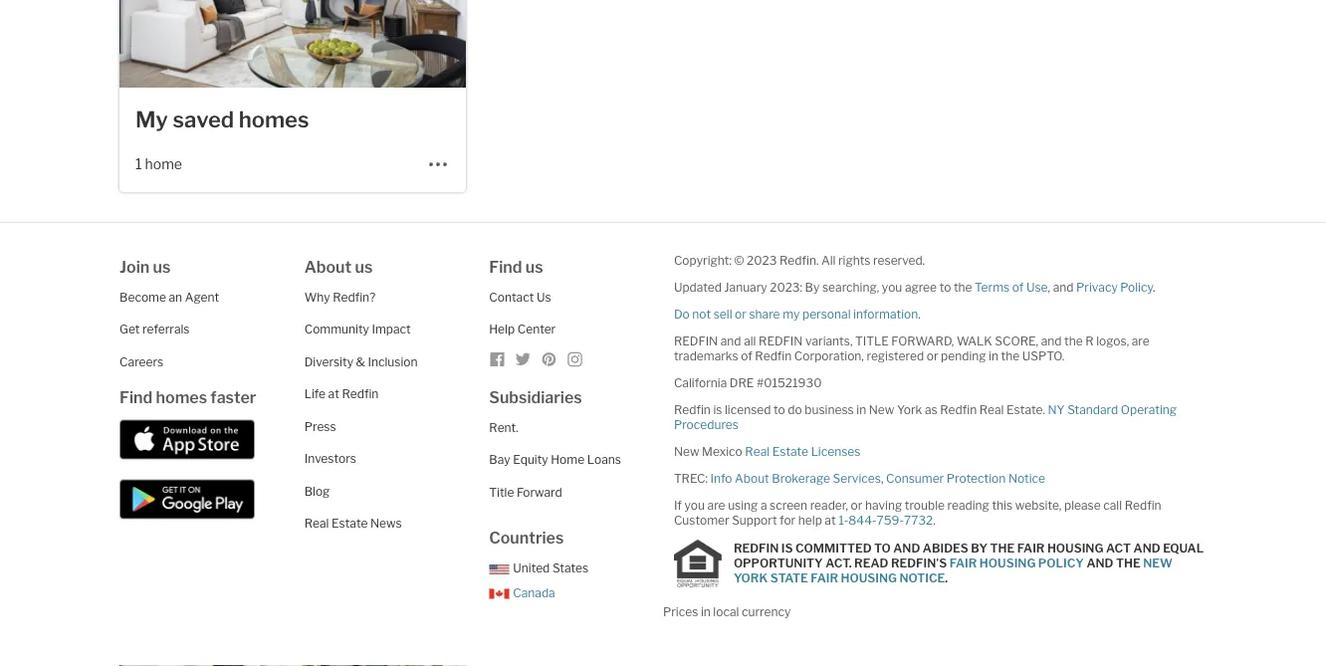 Task type: locate. For each thing, give the bounding box(es) containing it.
homes
[[239, 107, 309, 133], [156, 388, 207, 408]]

0 horizontal spatial real
[[304, 517, 329, 531]]

us up us
[[526, 257, 543, 277]]

at inside if you are using a screen reader, or having trouble reading this website, please call redfin customer support for help at
[[825, 513, 836, 528]]

2 horizontal spatial and
[[1134, 542, 1161, 556]]

, up having
[[881, 471, 884, 486]]

find us
[[489, 257, 543, 277]]

new left york at the bottom right of the page
[[869, 403, 894, 417]]

of inside the redfin and all redfin variants, title forward, walk score, and the r logos, are trademarks of redfin corporation, registered or pending in the uspto.
[[741, 349, 753, 363]]

0 horizontal spatial and
[[893, 542, 920, 556]]

california dre #01521930
[[674, 376, 822, 390]]

help center
[[489, 323, 556, 337]]

read
[[854, 557, 889, 571]]

redfin is committed to and abides by the fair housing act and equal opportunity act. read redfin's
[[734, 542, 1204, 571]]

new york state fair housing notice
[[734, 557, 1173, 586]]

in right 'business'
[[857, 403, 866, 417]]

2 horizontal spatial fair
[[1017, 542, 1045, 556]]

find up contact
[[489, 257, 522, 277]]

estate left news in the left of the page
[[332, 517, 368, 531]]

0 vertical spatial to
[[940, 280, 951, 295]]

why redfin? button
[[304, 290, 376, 305]]

agree
[[905, 280, 937, 295]]

1 home
[[135, 156, 182, 173]]

find for find homes faster
[[120, 388, 153, 408]]

download the redfin app from the google play store image
[[120, 480, 255, 520]]

are up "customer"
[[707, 498, 725, 513]]

0 horizontal spatial housing
[[841, 572, 897, 586]]

consumer
[[886, 471, 944, 486]]

info
[[710, 471, 732, 486]]

0 vertical spatial find
[[489, 257, 522, 277]]

1 vertical spatial real
[[745, 445, 770, 459]]

new
[[1143, 557, 1173, 571]]

the inside "redfin is committed to and abides by the fair housing act and equal opportunity act. read redfin's"
[[990, 542, 1015, 556]]

you up information
[[882, 280, 902, 295]]

1 horizontal spatial find
[[489, 257, 522, 277]]

3 us from the left
[[526, 257, 543, 277]]

title forward
[[489, 485, 562, 500]]

the left "r"
[[1064, 334, 1083, 348]]

new up trec:
[[674, 445, 699, 459]]

homes right saved
[[239, 107, 309, 133]]

0 horizontal spatial the
[[990, 542, 1015, 556]]

of down all
[[741, 349, 753, 363]]

0 horizontal spatial us
[[153, 257, 171, 277]]

canada
[[513, 586, 555, 600]]

services
[[833, 471, 881, 486]]

agent
[[185, 290, 219, 305]]

0 vertical spatial housing
[[1047, 542, 1104, 556]]

redfin up opportunity
[[734, 542, 779, 556]]

and left all
[[721, 334, 741, 348]]

privacy
[[1076, 280, 1118, 295]]

2023
[[747, 253, 777, 268]]

community impact button
[[304, 323, 411, 337]]

redfin twitter image
[[515, 352, 531, 368]]

call
[[1103, 498, 1122, 513]]

or up 844-
[[851, 498, 863, 513]]

or right sell
[[735, 307, 747, 322]]

bay
[[489, 453, 510, 467]]

. right privacy
[[1153, 280, 1155, 295]]

.
[[1153, 280, 1155, 295], [918, 307, 921, 322], [933, 513, 936, 528], [945, 572, 948, 586]]

0 horizontal spatial homes
[[156, 388, 207, 408]]

1 horizontal spatial the
[[1116, 557, 1141, 571]]

become an agent
[[120, 290, 219, 305]]

estate up info about brokerage services link
[[772, 445, 809, 459]]

1 vertical spatial you
[[684, 498, 705, 513]]

the left terms
[[954, 280, 972, 295]]

2 horizontal spatial us
[[526, 257, 543, 277]]

housing down read
[[841, 572, 897, 586]]

7732
[[904, 513, 933, 528]]

bay equity home loans button
[[489, 453, 621, 467]]

to left do
[[774, 403, 785, 417]]

estate
[[772, 445, 809, 459], [332, 517, 368, 531]]

life
[[304, 387, 326, 402]]

get
[[120, 323, 140, 337]]

not
[[692, 307, 711, 322]]

redfin
[[674, 334, 718, 348], [759, 334, 803, 348], [734, 542, 779, 556]]

or
[[735, 307, 747, 322], [927, 349, 938, 363], [851, 498, 863, 513]]

housing down by
[[980, 557, 1036, 571]]

you up "customer"
[[684, 498, 705, 513]]

&
[[356, 355, 365, 369]]

1 vertical spatial new
[[674, 445, 699, 459]]

fair inside "redfin is committed to and abides by the fair housing act and equal opportunity act. read redfin's"
[[1017, 542, 1045, 556]]

of left use on the top of page
[[1012, 280, 1024, 295]]

us for join us
[[153, 257, 171, 277]]

0 horizontal spatial to
[[774, 403, 785, 417]]

in down walk
[[989, 349, 999, 363]]

photo of 3688 overland ave image
[[120, 0, 466, 88]]

1 vertical spatial or
[[927, 349, 938, 363]]

the up fair housing policy link
[[990, 542, 1015, 556]]

do
[[674, 307, 690, 322]]

redfin inside "redfin is committed to and abides by the fair housing act and equal opportunity act. read redfin's"
[[734, 542, 779, 556]]

redfin down all
[[755, 349, 792, 363]]

and down act
[[1087, 557, 1114, 571]]

0 vertical spatial you
[[882, 280, 902, 295]]

the down act
[[1116, 557, 1141, 571]]

the
[[954, 280, 972, 295], [1064, 334, 1083, 348], [1001, 349, 1020, 363]]

blog button
[[304, 484, 330, 499]]

screen
[[770, 498, 808, 513]]

redfin up procedures
[[674, 403, 711, 417]]

contact us button
[[489, 290, 551, 305]]

1 vertical spatial at
[[825, 513, 836, 528]]

real down blog button on the left
[[304, 517, 329, 531]]

2 us from the left
[[355, 257, 373, 277]]

website,
[[1015, 498, 1062, 513]]

1 vertical spatial are
[[707, 498, 725, 513]]

notice
[[1008, 471, 1046, 486]]

us
[[153, 257, 171, 277], [355, 257, 373, 277], [526, 257, 543, 277]]

housing up policy
[[1047, 542, 1104, 556]]

you
[[882, 280, 902, 295], [684, 498, 705, 513]]

get referrals
[[120, 323, 190, 337]]

trademarks
[[674, 349, 738, 363]]

2 horizontal spatial real
[[979, 403, 1004, 417]]

0 horizontal spatial fair
[[811, 572, 838, 586]]

0 horizontal spatial estate
[[332, 517, 368, 531]]

0 horizontal spatial in
[[701, 605, 711, 619]]

my saved homes
[[135, 107, 309, 133]]

us right 'join'
[[153, 257, 171, 277]]

fair inside "new york state fair housing notice"
[[811, 572, 838, 586]]

the down score,
[[1001, 349, 1020, 363]]

us up the redfin?
[[355, 257, 373, 277]]

redfin right call at the right bottom of page
[[1125, 498, 1162, 513]]

1 horizontal spatial are
[[1132, 334, 1150, 348]]

at left 1-
[[825, 513, 836, 528]]

1 vertical spatial about
[[735, 471, 769, 486]]

redfin up trademarks
[[674, 334, 718, 348]]

0 vertical spatial the
[[990, 542, 1015, 556]]

1 vertical spatial fair
[[950, 557, 977, 571]]

about us
[[304, 257, 373, 277]]

844-
[[849, 513, 877, 528]]

community
[[304, 323, 369, 337]]

0 vertical spatial ,
[[1048, 280, 1051, 295]]

and up 'redfin's'
[[893, 542, 920, 556]]

about up the why
[[304, 257, 352, 277]]

0 vertical spatial in
[[989, 349, 999, 363]]

are inside if you are using a screen reader, or having trouble reading this website, please call redfin customer support for help at
[[707, 498, 725, 513]]

1 vertical spatial find
[[120, 388, 153, 408]]

2 horizontal spatial in
[[989, 349, 999, 363]]

1 horizontal spatial estate
[[772, 445, 809, 459]]

0 vertical spatial homes
[[239, 107, 309, 133]]

1 horizontal spatial at
[[825, 513, 836, 528]]

is
[[713, 403, 722, 417]]

2023:
[[770, 280, 803, 295]]

why
[[304, 290, 330, 305]]

equal
[[1163, 542, 1204, 556]]

, left privacy
[[1048, 280, 1051, 295]]

careers
[[120, 355, 164, 369]]

0 horizontal spatial of
[[741, 349, 753, 363]]

1 vertical spatial the
[[1116, 557, 1141, 571]]

us for find us
[[526, 257, 543, 277]]

and up 'new'
[[1134, 542, 1161, 556]]

redfin for and
[[674, 334, 718, 348]]

loans
[[587, 453, 621, 467]]

fair down the act.
[[811, 572, 838, 586]]

in left local
[[701, 605, 711, 619]]

center
[[517, 323, 556, 337]]

redfin down my
[[759, 334, 803, 348]]

are right 'logos,'
[[1132, 334, 1150, 348]]

download the redfin app on the apple app store image
[[120, 420, 255, 460]]

in inside the redfin and all redfin variants, title forward, walk score, and the r logos, are trademarks of redfin corporation, registered or pending in the uspto.
[[989, 349, 999, 363]]

0 horizontal spatial or
[[735, 307, 747, 322]]

. down agree
[[918, 307, 921, 322]]

2 vertical spatial fair
[[811, 572, 838, 586]]

0 vertical spatial new
[[869, 403, 894, 417]]

1 horizontal spatial to
[[940, 280, 951, 295]]

1 vertical spatial ,
[[881, 471, 884, 486]]

0 horizontal spatial find
[[120, 388, 153, 408]]

1 horizontal spatial or
[[851, 498, 863, 513]]

to right agree
[[940, 280, 951, 295]]

please
[[1064, 498, 1101, 513]]

0 horizontal spatial are
[[707, 498, 725, 513]]

licensed
[[725, 403, 771, 417]]

1 horizontal spatial in
[[857, 403, 866, 417]]

2 horizontal spatial or
[[927, 349, 938, 363]]

0 horizontal spatial you
[[684, 498, 705, 513]]

1 horizontal spatial us
[[355, 257, 373, 277]]

are
[[1132, 334, 1150, 348], [707, 498, 725, 513]]

find down the careers
[[120, 388, 153, 408]]

1 horizontal spatial about
[[735, 471, 769, 486]]

0 vertical spatial fair
[[1017, 542, 1045, 556]]

0 horizontal spatial about
[[304, 257, 352, 277]]

reading
[[947, 498, 990, 513]]

homes up download the redfin app on the apple app store image
[[156, 388, 207, 408]]

copyright: © 2023 redfin. all rights reserved.
[[674, 253, 925, 268]]

housing inside "redfin is committed to and abides by the fair housing act and equal opportunity act. read redfin's"
[[1047, 542, 1104, 556]]

1
[[135, 156, 142, 173]]

consumer protection notice link
[[886, 471, 1046, 486]]

1 horizontal spatial housing
[[980, 557, 1036, 571]]

investors button
[[304, 452, 356, 466]]

real right mexico
[[745, 445, 770, 459]]

1 us from the left
[[153, 257, 171, 277]]

1 horizontal spatial ,
[[1048, 280, 1051, 295]]

january
[[724, 280, 767, 295]]

. down abides
[[945, 572, 948, 586]]

0 vertical spatial estate
[[772, 445, 809, 459]]

pending
[[941, 349, 986, 363]]

sell
[[714, 307, 732, 322]]

of
[[1012, 280, 1024, 295], [741, 349, 753, 363]]

. down trouble
[[933, 513, 936, 528]]

reader,
[[810, 498, 848, 513]]

or down forward,
[[927, 349, 938, 363]]

and
[[893, 542, 920, 556], [1134, 542, 1161, 556], [1087, 557, 1114, 571]]

fair up fair housing policy link
[[1017, 542, 1045, 556]]

real left estate.
[[979, 403, 1004, 417]]

2 vertical spatial housing
[[841, 572, 897, 586]]

impact
[[372, 323, 411, 337]]

the
[[990, 542, 1015, 556], [1116, 557, 1141, 571]]

at right the life
[[328, 387, 339, 402]]

2 vertical spatial in
[[701, 605, 711, 619]]

about up using
[[735, 471, 769, 486]]

you inside if you are using a screen reader, or having trouble reading this website, please call redfin customer support for help at
[[684, 498, 705, 513]]

2 vertical spatial or
[[851, 498, 863, 513]]

fair housing policy link
[[950, 557, 1084, 571]]

1 vertical spatial of
[[741, 349, 753, 363]]

privacy policy link
[[1076, 280, 1153, 295]]

find for find us
[[489, 257, 522, 277]]

0 vertical spatial are
[[1132, 334, 1150, 348]]

a
[[761, 498, 767, 513]]

prices
[[663, 605, 698, 619]]

fair down by
[[950, 557, 977, 571]]

redfin instagram image
[[567, 352, 583, 368]]

1 horizontal spatial of
[[1012, 280, 1024, 295]]

0 vertical spatial at
[[328, 387, 339, 402]]

0 vertical spatial or
[[735, 307, 747, 322]]

2 horizontal spatial housing
[[1047, 542, 1104, 556]]



Task type: describe. For each thing, give the bounding box(es) containing it.
prices in local currency
[[663, 605, 791, 619]]

1 vertical spatial housing
[[980, 557, 1036, 571]]

redfin for is
[[734, 542, 779, 556]]

0 horizontal spatial the
[[954, 280, 972, 295]]

redfin pinterest image
[[541, 352, 557, 368]]

ny standard operating procedures
[[674, 403, 1177, 432]]

help
[[489, 323, 515, 337]]

standard
[[1068, 403, 1118, 417]]

walk
[[957, 334, 992, 348]]

help
[[798, 513, 822, 528]]

r
[[1085, 334, 1094, 348]]

currency
[[742, 605, 791, 619]]

do not sell or share my personal information .
[[674, 307, 921, 322]]

california
[[674, 376, 727, 390]]

do
[[788, 403, 802, 417]]

trec: info about brokerage services , consumer protection notice
[[674, 471, 1046, 486]]

york
[[734, 572, 768, 586]]

1 horizontal spatial you
[[882, 280, 902, 295]]

canadian flag image
[[489, 589, 509, 599]]

redfin facebook image
[[489, 352, 505, 368]]

my
[[135, 107, 168, 133]]

info about brokerage services link
[[710, 471, 881, 486]]

redfin.
[[780, 253, 819, 268]]

diversity & inclusion button
[[304, 355, 418, 369]]

title
[[855, 334, 889, 348]]

life at redfin
[[304, 387, 379, 402]]

local
[[713, 605, 739, 619]]

1 vertical spatial homes
[[156, 388, 207, 408]]

ny standard operating procedures link
[[674, 403, 1177, 432]]

referrals
[[142, 323, 190, 337]]

or inside the redfin and all redfin variants, title forward, walk score, and the r logos, are trademarks of redfin corporation, registered or pending in the uspto.
[[927, 349, 938, 363]]

real estate licenses link
[[745, 445, 861, 459]]

estate.
[[1007, 403, 1045, 417]]

all
[[821, 253, 836, 268]]

saved
[[173, 107, 234, 133]]

1 horizontal spatial homes
[[239, 107, 309, 133]]

do not sell or share my personal information link
[[674, 307, 918, 322]]

1 horizontal spatial and
[[1087, 557, 1114, 571]]

for
[[780, 513, 796, 528]]

committed
[[795, 542, 872, 556]]

1-844-759-7732 link
[[839, 513, 933, 528]]

redfin's
[[891, 557, 947, 571]]

0 horizontal spatial new
[[674, 445, 699, 459]]

contact us
[[489, 290, 551, 305]]

subsidiaries
[[489, 388, 582, 407]]

brokerage
[[772, 471, 830, 486]]

redfin right as
[[940, 403, 977, 417]]

act.
[[826, 557, 852, 571]]

1 horizontal spatial the
[[1001, 349, 1020, 363]]

rent.
[[489, 421, 519, 435]]

press
[[304, 420, 336, 434]]

title forward button
[[489, 485, 562, 500]]

trouble
[[905, 498, 945, 513]]

state
[[770, 572, 808, 586]]

1 vertical spatial estate
[[332, 517, 368, 531]]

redfin inside the redfin and all redfin variants, title forward, walk score, and the r logos, are trademarks of redfin corporation, registered or pending in the uspto.
[[755, 349, 792, 363]]

1 vertical spatial in
[[857, 403, 866, 417]]

if you are using a screen reader, or having trouble reading this website, please call redfin customer support for help at
[[674, 498, 1162, 528]]

life at redfin button
[[304, 387, 379, 402]]

all
[[744, 334, 756, 348]]

uspto.
[[1022, 349, 1065, 363]]

find homes faster
[[120, 388, 256, 408]]

home
[[145, 156, 182, 173]]

my
[[783, 307, 800, 322]]

personal
[[802, 307, 851, 322]]

1-
[[839, 513, 849, 528]]

real estate news button
[[304, 517, 402, 531]]

trec:
[[674, 471, 708, 486]]

2 horizontal spatial the
[[1064, 334, 1083, 348]]

join
[[120, 257, 150, 277]]

©
[[734, 253, 744, 268]]

us flag image
[[489, 565, 509, 575]]

0 horizontal spatial ,
[[881, 471, 884, 486]]

1 horizontal spatial new
[[869, 403, 894, 417]]

why redfin?
[[304, 290, 376, 305]]

forward
[[517, 485, 562, 500]]

and right use on the top of page
[[1053, 280, 1074, 295]]

licenses
[[811, 445, 861, 459]]

share
[[749, 307, 780, 322]]

protection
[[947, 471, 1006, 486]]

community impact
[[304, 323, 411, 337]]

terms
[[975, 280, 1010, 295]]

are inside the redfin and all redfin variants, title forward, walk score, and the r logos, are trademarks of redfin corporation, registered or pending in the uspto.
[[1132, 334, 1150, 348]]

information
[[853, 307, 918, 322]]

housing inside "new york state fair housing notice"
[[841, 572, 897, 586]]

join us
[[120, 257, 171, 277]]

redfin?
[[333, 290, 376, 305]]

rent. button
[[489, 421, 519, 435]]

copyright:
[[674, 253, 732, 268]]

equal housing opportunity image
[[674, 540, 722, 588]]

us for about us
[[355, 257, 373, 277]]

1-844-759-7732 .
[[839, 513, 936, 528]]

is
[[781, 542, 793, 556]]

and up uspto.
[[1041, 334, 1062, 348]]

title
[[489, 485, 514, 500]]

1 horizontal spatial fair
[[950, 557, 977, 571]]

contact
[[489, 290, 534, 305]]

redfin inside if you are using a screen reader, or having trouble reading this website, please call redfin customer support for help at
[[1125, 498, 1162, 513]]

investors
[[304, 452, 356, 466]]

blog
[[304, 484, 330, 499]]

0 horizontal spatial at
[[328, 387, 339, 402]]

0 vertical spatial about
[[304, 257, 352, 277]]

759-
[[877, 513, 904, 528]]

or inside if you are using a screen reader, or having trouble reading this website, please call redfin customer support for help at
[[851, 498, 863, 513]]

1 horizontal spatial real
[[745, 445, 770, 459]]

redfin down &
[[342, 387, 379, 402]]

operating
[[1121, 403, 1177, 417]]

logos,
[[1096, 334, 1129, 348]]

reserved.
[[873, 253, 925, 268]]

press button
[[304, 420, 336, 434]]

home
[[551, 453, 585, 467]]

diversity & inclusion
[[304, 355, 418, 369]]

0 vertical spatial real
[[979, 403, 1004, 417]]

ny
[[1048, 403, 1065, 417]]

0 vertical spatial of
[[1012, 280, 1024, 295]]

1 vertical spatial to
[[774, 403, 785, 417]]

2 vertical spatial real
[[304, 517, 329, 531]]

procedures
[[674, 418, 739, 432]]

rights
[[838, 253, 871, 268]]



Task type: vqa. For each thing, say whether or not it's contained in the screenshot.
left FAIR
yes



